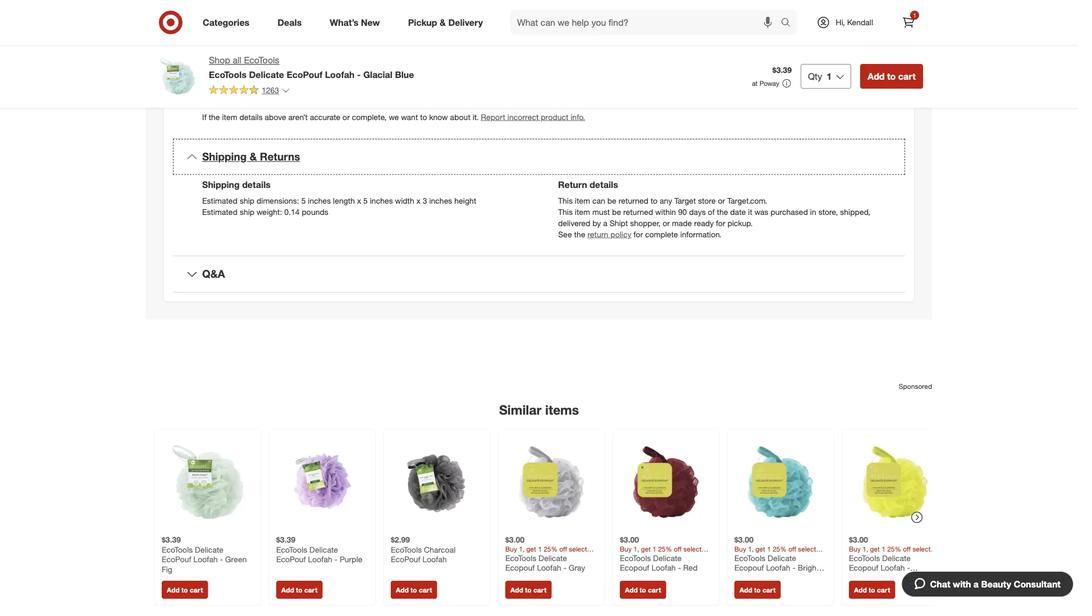 Task type: describe. For each thing, give the bounding box(es) containing it.
1263 link
[[209, 85, 291, 98]]

shop
[[209, 55, 230, 66]]

1 this from the top
[[558, 196, 573, 206]]

cart for ecotools delicate ecopouf loofah - red
[[648, 586, 661, 595]]

add to cart button for ecotools delicate ecopouf loofah - bright blue
[[735, 582, 781, 600]]

1 vertical spatial :
[[225, 76, 227, 85]]

deals
[[278, 17, 302, 28]]

return
[[588, 229, 609, 239]]

ecopouf for $2.99 ecotools charcoal ecopouf loofah
[[391, 555, 421, 565]]

delicate inside $3.39 ecotools delicate ecopouf loofah - green fig
[[195, 545, 224, 555]]

to for ecotools delicate ecopouf loofah - bright blue
[[755, 586, 761, 595]]

categories link
[[193, 10, 264, 35]]

weight:
[[257, 207, 282, 217]]

pounds
[[302, 207, 329, 217]]

to for ecotools delicate ecopouf loofah - red
[[640, 586, 646, 595]]

2 inches from the left
[[370, 196, 393, 206]]

it
[[748, 207, 753, 217]]

cart down '1' link
[[899, 71, 916, 82]]

q&a button
[[173, 256, 906, 292]]

delicate inside ecotools delicate ecopouf loofah - red
[[653, 554, 682, 564]]

What can we help you find? suggestions appear below search field
[[511, 10, 784, 35]]

dimensions:
[[257, 196, 299, 206]]

above
[[265, 112, 286, 122]]

chat
[[931, 579, 951, 590]]

days
[[689, 207, 706, 217]]

all
[[233, 55, 242, 66]]

1 estimated from the top
[[202, 196, 238, 206]]

- inside ecotools delicate ecopouf loofah - chartreuse
[[908, 564, 911, 573]]

bright
[[798, 564, 819, 573]]

1 ship from the top
[[240, 196, 255, 206]]

- inside ecotools delicate ecopouf loofah - gray
[[564, 564, 567, 573]]

info.
[[571, 112, 585, 122]]

2 horizontal spatial or
[[718, 196, 726, 206]]

with
[[953, 579, 972, 590]]

shipt
[[610, 218, 628, 228]]

made
[[672, 218, 692, 228]]

ecopouf for $3.39 ecotools delicate ecopouf loofah - purple
[[276, 555, 306, 565]]

can
[[593, 196, 605, 206]]

item
[[202, 41, 219, 51]]

3
[[423, 196, 427, 206]]

0 vertical spatial returned
[[619, 196, 649, 206]]

delicate inside ecotools delicate ecopouf loofah - chartreuse
[[883, 554, 911, 564]]

chat with a beauty consultant
[[931, 579, 1061, 590]]

cart for ecotools charcoal ecopouf loofah
[[419, 586, 432, 595]]

at poway
[[752, 79, 780, 88]]

shipping & returns
[[202, 150, 300, 163]]

date
[[731, 207, 746, 217]]

it.
[[473, 112, 479, 122]]

ecotools delicate ecopouf loofah - gray image
[[506, 437, 598, 529]]

delicate inside the shop all ecotools ecotools delicate ecopouf loofah - glacial blue
[[249, 69, 284, 80]]

add to cart for ecotools delicate ecopouf loofah - green fig
[[167, 586, 203, 595]]

details left above
[[240, 112, 263, 122]]

if the item details above aren't accurate or complete, we want to know about it. report incorrect product info.
[[202, 112, 585, 122]]

$3.39 ecotools delicate ecopouf loofah - green fig
[[162, 535, 247, 575]]

return
[[558, 179, 587, 190]]

0.14
[[284, 207, 300, 217]]

add for ecotools delicate ecopouf loofah - gray
[[511, 586, 523, 595]]

ecotools delicate ecopouf loofah - green fig image
[[162, 437, 254, 529]]

number
[[221, 41, 251, 51]]

ecotools inside ecotools delicate ecopouf loofah - bright blue
[[735, 554, 766, 564]]

add for ecotools delicate ecopouf loofah - bright blue
[[740, 586, 753, 595]]

similar items region
[[146, 338, 948, 607]]

blue inside ecotools delicate ecopouf loofah - bright blue
[[735, 573, 751, 583]]

add to cart button for ecotools delicate ecopouf loofah - chartreuse
[[849, 582, 896, 600]]

aren't
[[289, 112, 308, 122]]

1 vertical spatial 1
[[827, 71, 832, 82]]

shipped,
[[841, 207, 871, 217]]

to for ecotools delicate ecopouf loofah - purple
[[296, 586, 303, 595]]

about
[[450, 112, 471, 122]]

2 5 from the left
[[364, 196, 368, 206]]

ecotools inside the $3.39 ecotools delicate ecopouf loofah - purple
[[276, 545, 307, 555]]

delicate inside ecotools delicate ecopouf loofah - bright blue
[[768, 554, 797, 564]]

what's new
[[330, 17, 380, 28]]

1 vertical spatial be
[[612, 207, 621, 217]]

incorrect
[[508, 112, 539, 122]]

complete
[[645, 229, 678, 239]]

ecotools delicate ecopouf loofah - chartreuse image
[[849, 437, 942, 529]]

add to cart button for ecotools charcoal ecopouf loofah
[[391, 582, 437, 600]]

1 horizontal spatial or
[[663, 218, 670, 228]]

3 inches from the left
[[429, 196, 452, 206]]

1 5 from the left
[[301, 196, 306, 206]]

chartreuse
[[849, 573, 889, 583]]

2 ship from the top
[[240, 207, 255, 217]]

details for shipping
[[242, 179, 271, 190]]

accurate
[[310, 112, 341, 122]]

$3.39 for $3.39
[[773, 65, 792, 75]]

charcoal
[[424, 545, 456, 555]]

add for ecotools delicate ecopouf loofah - purple
[[281, 586, 294, 595]]

loofah inside ecotools delicate ecopouf loofah - red
[[652, 564, 676, 573]]

search
[[776, 18, 803, 29]]

1 vertical spatial returned
[[624, 207, 653, 217]]

delivered
[[558, 218, 591, 228]]

q&a
[[202, 268, 225, 281]]

delicate inside ecotools delicate ecopouf loofah - gray
[[539, 554, 567, 564]]

0 vertical spatial the
[[209, 112, 220, 122]]

poway
[[760, 79, 780, 88]]

ecotools delicate ecopouf loofah - red image
[[620, 437, 712, 529]]

gray
[[569, 564, 586, 573]]

beauty
[[982, 579, 1012, 590]]

return details this item can be returned to any target store or target.com. this item must be returned within 90 days of the date it was purchased in store, shipped, delivered by a shipt shopper, or made ready for pickup. see the return policy for complete information.
[[558, 179, 871, 239]]

green
[[225, 555, 247, 565]]

ecotools delicate ecopouf loofah - bright blue
[[735, 554, 819, 583]]

see
[[558, 229, 572, 239]]

must
[[593, 207, 610, 217]]

target.com.
[[728, 196, 768, 206]]

ecotools delicate ecopouf loofah - gray
[[506, 554, 586, 573]]

want
[[401, 112, 418, 122]]

complete,
[[352, 112, 387, 122]]

policy
[[611, 229, 632, 239]]

store,
[[819, 207, 838, 217]]

ecopouf for ecotools delicate ecopouf loofah - bright blue
[[735, 564, 764, 573]]

to for ecotools charcoal ecopouf loofah
[[411, 586, 417, 595]]

2 vertical spatial the
[[574, 229, 586, 239]]

to inside return details this item can be returned to any target store or target.com. this item must be returned within 90 days of the date it was purchased in store, shipped, delivered by a shipt shopper, or made ready for pickup. see the return policy for complete information.
[[651, 196, 658, 206]]

sponsored
[[899, 382, 933, 391]]

within
[[656, 207, 676, 217]]

in
[[811, 207, 817, 217]]

$3.00 for ecotools delicate ecopouf loofah - gray
[[506, 535, 525, 545]]

add to cart for ecotools delicate ecopouf loofah - red
[[625, 586, 661, 595]]

$3.39 for $3.39 ecotools delicate ecopouf loofah - purple
[[276, 535, 296, 545]]

length
[[333, 196, 355, 206]]

$3.39 ecotools delicate ecopouf loofah - purple
[[276, 535, 363, 565]]

ecopouf for ecotools delicate ecopouf loofah - red
[[620, 564, 650, 573]]

2 estimated from the top
[[202, 207, 238, 217]]

we
[[389, 112, 399, 122]]

qty 1
[[808, 71, 832, 82]]

pickup
[[408, 17, 437, 28]]

add for ecotools delicate ecopouf loofah - green fig
[[167, 586, 180, 595]]

to for ecotools delicate ecopouf loofah - chartreuse
[[869, 586, 876, 595]]

deals link
[[268, 10, 316, 35]]

any
[[660, 196, 673, 206]]

information.
[[681, 229, 722, 239]]

- inside the $3.39 ecotools delicate ecopouf loofah - purple
[[335, 555, 338, 565]]

& for pickup
[[440, 17, 446, 28]]

shipping details estimated ship dimensions: 5 inches length x 5 inches width x 3 inches height estimated ship weight: 0.14 pounds
[[202, 179, 477, 217]]

1 inches from the left
[[308, 196, 331, 206]]

037-
[[281, 41, 298, 51]]

purchased
[[771, 207, 808, 217]]

report
[[481, 112, 506, 122]]

0 vertical spatial item
[[222, 112, 237, 122]]

cart for ecotools delicate ecopouf loofah - chartreuse
[[878, 586, 891, 595]]



Task type: vqa. For each thing, say whether or not it's contained in the screenshot.
ecotools delicate ecopouf loofah - bright blue Image
yes



Task type: locate. For each thing, give the bounding box(es) containing it.
add to cart button for ecotools delicate ecopouf loofah - green fig
[[162, 582, 208, 600]]

hi,
[[836, 17, 845, 27]]

delicate left "green"
[[195, 545, 224, 555]]

hi, kendall
[[836, 17, 874, 27]]

delicate up the chartreuse
[[883, 554, 911, 564]]

loofah inside $3.39 ecotools delicate ecopouf loofah - green fig
[[194, 555, 218, 565]]

1 horizontal spatial 5
[[364, 196, 368, 206]]

4 ecopouf from the left
[[849, 564, 879, 573]]

store
[[698, 196, 716, 206]]

1 horizontal spatial $3.39
[[276, 535, 296, 545]]

1 horizontal spatial blue
[[735, 573, 751, 583]]

add to cart for ecotools charcoal ecopouf loofah
[[396, 586, 432, 595]]

0 horizontal spatial 1
[[827, 71, 832, 82]]

ecopouf inside the shop all ecotools ecotools delicate ecopouf loofah - glacial blue
[[287, 69, 323, 80]]

report incorrect product info. button
[[481, 112, 585, 123]]

estimated left weight:
[[202, 207, 238, 217]]

1 vertical spatial this
[[558, 207, 573, 217]]

details for return
[[590, 179, 618, 190]]

a inside return details this item can be returned to any target store or target.com. this item must be returned within 90 days of the date it was purchased in store, shipped, delivered by a shipt shopper, or made ready for pickup. see the return policy for complete information.
[[603, 218, 608, 228]]

loofah inside the shop all ecotools ecotools delicate ecopouf loofah - glacial blue
[[325, 69, 355, 80]]

$3.00 up ecotools delicate ecopouf loofah - chartreuse
[[849, 535, 869, 545]]

2 vertical spatial item
[[575, 207, 590, 217]]

ecotools charcoal ecopouf loofah image
[[391, 437, 483, 529]]

: left imported
[[225, 76, 227, 85]]

90
[[679, 207, 687, 217]]

0 vertical spatial a
[[603, 218, 608, 228]]

ecopouf inside ecotools delicate ecopouf loofah - red
[[620, 564, 650, 573]]

returns
[[260, 150, 300, 163]]

& inside shipping & returns dropdown button
[[250, 150, 257, 163]]

origin
[[202, 76, 225, 85]]

- right the chartreuse
[[908, 564, 911, 573]]

this down return
[[558, 196, 573, 206]]

or right the accurate
[[343, 112, 350, 122]]

$3.00 for ecotools delicate ecopouf loofah - bright blue
[[735, 535, 754, 545]]

& right "pickup"
[[440, 17, 446, 28]]

x right length
[[357, 196, 361, 206]]

0 horizontal spatial or
[[343, 112, 350, 122]]

item right if
[[222, 112, 237, 122]]

to for ecotools delicate ecopouf loofah - green fig
[[182, 586, 188, 595]]

2 x from the left
[[417, 196, 421, 206]]

add for ecotools delicate ecopouf loofah - chartreuse
[[854, 586, 867, 595]]

the right of
[[717, 207, 728, 217]]

add to cart for ecotools delicate ecopouf loofah - bright blue
[[740, 586, 776, 595]]

or right store
[[718, 196, 726, 206]]

blue right glacial
[[395, 69, 414, 80]]

1 link
[[897, 10, 921, 35]]

2 horizontal spatial inches
[[429, 196, 452, 206]]

x left "3"
[[417, 196, 421, 206]]

ecopouf
[[506, 564, 535, 573], [620, 564, 650, 573], [735, 564, 764, 573], [849, 564, 879, 573]]

add to cart button for ecotools delicate ecopouf loofah - red
[[620, 582, 666, 600]]

ecopouf inside ecotools delicate ecopouf loofah - chartreuse
[[849, 564, 879, 573]]

$3.39 inside the $3.39 ecotools delicate ecopouf loofah - purple
[[276, 535, 296, 545]]

1 vertical spatial or
[[718, 196, 726, 206]]

- left glacial
[[357, 69, 361, 80]]

1 vertical spatial shipping
[[202, 179, 240, 190]]

2 horizontal spatial $3.39
[[773, 65, 792, 75]]

0 horizontal spatial $3.39
[[162, 535, 181, 545]]

0 vertical spatial blue
[[395, 69, 414, 80]]

x
[[357, 196, 361, 206], [417, 196, 421, 206]]

5
[[301, 196, 306, 206], [364, 196, 368, 206]]

0 vertical spatial ship
[[240, 196, 255, 206]]

details up can
[[590, 179, 618, 190]]

width
[[395, 196, 414, 206]]

1 x from the left
[[357, 196, 361, 206]]

1 horizontal spatial a
[[974, 579, 979, 590]]

shipping for shipping & returns
[[202, 150, 247, 163]]

target
[[675, 196, 696, 206]]

shipping down shipping & returns
[[202, 179, 240, 190]]

$2.99
[[391, 535, 410, 545]]

this up delivered
[[558, 207, 573, 217]]

be right can
[[608, 196, 617, 206]]

kendall
[[848, 17, 874, 27]]

cart down $3.39 ecotools delicate ecopouf loofah - green fig
[[190, 586, 203, 595]]

the down delivered
[[574, 229, 586, 239]]

ecopouf inside $2.99 ecotools charcoal ecopouf loofah
[[391, 555, 421, 565]]

fig
[[162, 565, 172, 575]]

2 $3.00 from the left
[[620, 535, 639, 545]]

1 horizontal spatial for
[[716, 218, 726, 228]]

- inside the shop all ecotools ecotools delicate ecopouf loofah - glacial blue
[[357, 69, 361, 80]]

0 horizontal spatial 5
[[301, 196, 306, 206]]

similar
[[499, 402, 542, 418]]

0 horizontal spatial &
[[250, 150, 257, 163]]

ecopouf inside ecotools delicate ecopouf loofah - bright blue
[[735, 564, 764, 573]]

1 right qty
[[827, 71, 832, 82]]

add to cart button
[[861, 64, 924, 89], [162, 582, 208, 600], [276, 582, 323, 600], [391, 582, 437, 600], [506, 582, 552, 600], [620, 582, 666, 600], [735, 582, 781, 600], [849, 582, 896, 600]]

ecotools delicate ecopouf loofah - red
[[620, 554, 698, 573]]

search button
[[776, 10, 803, 37]]

1 $3.00 from the left
[[506, 535, 525, 545]]

0 vertical spatial for
[[716, 218, 726, 228]]

inches left width
[[370, 196, 393, 206]]

pickup & delivery
[[408, 17, 483, 28]]

0 vertical spatial or
[[343, 112, 350, 122]]

cart for ecotools delicate ecopouf loofah - gray
[[534, 586, 547, 595]]

2 vertical spatial or
[[663, 218, 670, 228]]

item number (dpci) : 037-08-3593
[[202, 41, 327, 51]]

was
[[755, 207, 769, 217]]

1263
[[262, 85, 279, 95]]

for right ready
[[716, 218, 726, 228]]

& left returns
[[250, 150, 257, 163]]

0 horizontal spatial inches
[[308, 196, 331, 206]]

- inside $3.39 ecotools delicate ecopouf loofah - green fig
[[220, 555, 223, 565]]

$3.00 up ecotools delicate ecopouf loofah - red
[[620, 535, 639, 545]]

item
[[222, 112, 237, 122], [575, 196, 590, 206], [575, 207, 590, 217]]

item up delivered
[[575, 207, 590, 217]]

chat with a beauty consultant button
[[902, 572, 1074, 598]]

1 vertical spatial estimated
[[202, 207, 238, 217]]

1 vertical spatial blue
[[735, 573, 751, 583]]

0 vertical spatial &
[[440, 17, 446, 28]]

imported
[[229, 76, 262, 85]]

a right by
[[603, 218, 608, 228]]

details inside shipping details estimated ship dimensions: 5 inches length x 5 inches width x 3 inches height estimated ship weight: 0.14 pounds
[[242, 179, 271, 190]]

inches
[[308, 196, 331, 206], [370, 196, 393, 206], [429, 196, 452, 206]]

0 horizontal spatial the
[[209, 112, 220, 122]]

or
[[343, 112, 350, 122], [718, 196, 726, 206], [663, 218, 670, 228]]

ecotools inside ecotools delicate ecopouf loofah - gray
[[506, 554, 537, 564]]

delicate left gray
[[539, 554, 567, 564]]

ecopouf for ecotools delicate ecopouf loofah - gray
[[506, 564, 535, 573]]

similar items
[[499, 402, 579, 418]]

loofah inside ecotools delicate ecopouf loofah - gray
[[537, 564, 562, 573]]

delicate
[[249, 69, 284, 80], [195, 545, 224, 555], [310, 545, 338, 555], [539, 554, 567, 564], [653, 554, 682, 564], [768, 554, 797, 564], [883, 554, 911, 564]]

estimated down shipping & returns
[[202, 196, 238, 206]]

qty
[[808, 71, 823, 82]]

$3.00 for ecotools delicate ecopouf loofah - chartreuse
[[849, 535, 869, 545]]

$3.00 up ecotools delicate ecopouf loofah - gray
[[506, 535, 525, 545]]

& inside pickup & delivery link
[[440, 17, 446, 28]]

ecotools delicate ecopouf loofah - purple image
[[276, 437, 369, 529]]

a inside button
[[974, 579, 979, 590]]

0 vertical spatial shipping
[[202, 150, 247, 163]]

ecopouf inside $3.39 ecotools delicate ecopouf loofah - green fig
[[162, 555, 191, 565]]

by
[[593, 218, 601, 228]]

0 horizontal spatial for
[[634, 229, 643, 239]]

- left bright in the right bottom of the page
[[793, 564, 796, 573]]

inches up pounds
[[308, 196, 331, 206]]

0 horizontal spatial blue
[[395, 69, 414, 80]]

details
[[240, 112, 263, 122], [242, 179, 271, 190], [590, 179, 618, 190]]

1 vertical spatial &
[[250, 150, 257, 163]]

consultant
[[1014, 579, 1061, 590]]

0 horizontal spatial a
[[603, 218, 608, 228]]

1 horizontal spatial the
[[574, 229, 586, 239]]

3 $3.00 from the left
[[735, 535, 754, 545]]

what's new link
[[320, 10, 394, 35]]

add to cart button for ecotools delicate ecopouf loofah - gray
[[506, 582, 552, 600]]

be up shipt
[[612, 207, 621, 217]]

0 vertical spatial 1
[[914, 12, 917, 19]]

cart down the $3.39 ecotools delicate ecopouf loofah - purple
[[304, 586, 318, 595]]

1 shipping from the top
[[202, 150, 247, 163]]

add to cart button for ecotools delicate ecopouf loofah - purple
[[276, 582, 323, 600]]

ecotools inside $3.39 ecotools delicate ecopouf loofah - green fig
[[162, 545, 193, 555]]

ship left weight:
[[240, 207, 255, 217]]

add to cart for ecotools delicate ecopouf loofah - gray
[[511, 586, 547, 595]]

add for ecotools charcoal ecopouf loofah
[[396, 586, 409, 595]]

shop all ecotools ecotools delicate ecopouf loofah - glacial blue
[[209, 55, 414, 80]]

be
[[608, 196, 617, 206], [612, 207, 621, 217]]

ecotools delicate ecopouf loofah - bright blue image
[[735, 437, 827, 529]]

shipping & returns button
[[173, 139, 906, 175]]

1 horizontal spatial 1
[[914, 12, 917, 19]]

delicate up '1263'
[[249, 69, 284, 80]]

loofah inside $2.99 ecotools charcoal ecopouf loofah
[[423, 555, 447, 565]]

&
[[440, 17, 446, 28], [250, 150, 257, 163]]

cart for ecotools delicate ecopouf loofah - bright blue
[[763, 586, 776, 595]]

blue
[[395, 69, 414, 80], [735, 573, 751, 583]]

add to cart for ecotools delicate ecopouf loofah - chartreuse
[[854, 586, 891, 595]]

- inside ecotools delicate ecopouf loofah - bright blue
[[793, 564, 796, 573]]

image of ecotools delicate ecopouf loofah - glacial blue image
[[155, 54, 200, 99]]

$3.39 for $3.39 ecotools delicate ecopouf loofah - green fig
[[162, 535, 181, 545]]

shopper,
[[630, 218, 661, 228]]

cart down ecotools delicate ecopouf loofah - gray
[[534, 586, 547, 595]]

1 right "kendall"
[[914, 12, 917, 19]]

1 horizontal spatial x
[[417, 196, 421, 206]]

5 up pounds
[[301, 196, 306, 206]]

1 ecopouf from the left
[[506, 564, 535, 573]]

new
[[361, 17, 380, 28]]

add to cart for ecotools delicate ecopouf loofah - purple
[[281, 586, 318, 595]]

1 vertical spatial the
[[717, 207, 728, 217]]

cart for ecotools delicate ecopouf loofah - purple
[[304, 586, 318, 595]]

$3.39 inside $3.39 ecotools delicate ecopouf loofah - green fig
[[162, 535, 181, 545]]

pickup & delivery link
[[399, 10, 497, 35]]

items
[[545, 402, 579, 418]]

loofah inside ecotools delicate ecopouf loofah - chartreuse
[[881, 564, 905, 573]]

shipping for shipping details estimated ship dimensions: 5 inches length x 5 inches width x 3 inches height estimated ship weight: 0.14 pounds
[[202, 179, 240, 190]]

- inside ecotools delicate ecopouf loofah - red
[[678, 564, 681, 573]]

delicate left purple
[[310, 545, 338, 555]]

$3.39
[[773, 65, 792, 75], [162, 535, 181, 545], [276, 535, 296, 545]]

loofah inside the $3.39 ecotools delicate ecopouf loofah - purple
[[308, 555, 332, 565]]

ecotools inside ecotools delicate ecopouf loofah - chartreuse
[[849, 554, 880, 564]]

(dpci)
[[253, 41, 277, 51]]

details up dimensions:
[[242, 179, 271, 190]]

0 horizontal spatial x
[[357, 196, 361, 206]]

cart down the chartreuse
[[878, 586, 891, 595]]

2 this from the top
[[558, 207, 573, 217]]

item left can
[[575, 196, 590, 206]]

red
[[684, 564, 698, 573]]

0 vertical spatial estimated
[[202, 196, 238, 206]]

the right if
[[209, 112, 220, 122]]

delicate left bright in the right bottom of the page
[[768, 554, 797, 564]]

ecopouf inside the $3.39 ecotools delicate ecopouf loofah - purple
[[276, 555, 306, 565]]

ecopouf for ecotools delicate ecopouf loofah - chartreuse
[[849, 564, 879, 573]]

- left purple
[[335, 555, 338, 565]]

1 horizontal spatial :
[[277, 41, 279, 51]]

- left red
[[678, 564, 681, 573]]

2 horizontal spatial the
[[717, 207, 728, 217]]

-
[[357, 69, 361, 80], [220, 555, 223, 565], [335, 555, 338, 565], [564, 564, 567, 573], [678, 564, 681, 573], [793, 564, 796, 573], [908, 564, 911, 573]]

ecotools
[[244, 55, 280, 66], [209, 69, 247, 80], [162, 545, 193, 555], [276, 545, 307, 555], [391, 545, 422, 555], [506, 554, 537, 564], [620, 554, 651, 564], [735, 554, 766, 564], [849, 554, 880, 564]]

inches right "3"
[[429, 196, 452, 206]]

to
[[888, 71, 896, 82], [420, 112, 427, 122], [651, 196, 658, 206], [182, 586, 188, 595], [296, 586, 303, 595], [411, 586, 417, 595], [525, 586, 532, 595], [640, 586, 646, 595], [755, 586, 761, 595], [869, 586, 876, 595]]

cart down $2.99 ecotools charcoal ecopouf loofah at the bottom left of page
[[419, 586, 432, 595]]

$3.00 for ecotools delicate ecopouf loofah - red
[[620, 535, 639, 545]]

2 ecopouf from the left
[[620, 564, 650, 573]]

shipping down if
[[202, 150, 247, 163]]

return policy link
[[588, 229, 632, 239]]

add to cart
[[868, 71, 916, 82], [167, 586, 203, 595], [281, 586, 318, 595], [396, 586, 432, 595], [511, 586, 547, 595], [625, 586, 661, 595], [740, 586, 776, 595], [854, 586, 891, 595]]

a right with
[[974, 579, 979, 590]]

2 shipping from the top
[[202, 179, 240, 190]]

0 vertical spatial this
[[558, 196, 573, 206]]

- left gray
[[564, 564, 567, 573]]

categories
[[203, 17, 250, 28]]

loofah inside ecotools delicate ecopouf loofah - bright blue
[[767, 564, 791, 573]]

ship left dimensions:
[[240, 196, 255, 206]]

- left "green"
[[220, 555, 223, 565]]

glacial
[[363, 69, 393, 80]]

height
[[455, 196, 477, 206]]

0 horizontal spatial :
[[225, 76, 227, 85]]

add
[[868, 71, 885, 82], [167, 586, 180, 595], [281, 586, 294, 595], [396, 586, 409, 595], [511, 586, 523, 595], [625, 586, 638, 595], [740, 586, 753, 595], [854, 586, 867, 595]]

1 horizontal spatial &
[[440, 17, 446, 28]]

for down shopper, at the right of the page
[[634, 229, 643, 239]]

1 vertical spatial a
[[974, 579, 979, 590]]

cart down ecotools delicate ecopouf loofah - red
[[648, 586, 661, 595]]

or down the within
[[663, 218, 670, 228]]

$2.99 ecotools charcoal ecopouf loofah
[[391, 535, 456, 565]]

4 $3.00 from the left
[[849, 535, 869, 545]]

0 vertical spatial :
[[277, 41, 279, 51]]

blue inside the shop all ecotools ecotools delicate ecopouf loofah - glacial blue
[[395, 69, 414, 80]]

shipping inside dropdown button
[[202, 150, 247, 163]]

returned
[[619, 196, 649, 206], [624, 207, 653, 217]]

ecopouf inside ecotools delicate ecopouf loofah - gray
[[506, 564, 535, 573]]

ecotools inside $2.99 ecotools charcoal ecopouf loofah
[[391, 545, 422, 555]]

add for ecotools delicate ecopouf loofah - red
[[625, 586, 638, 595]]

5 right length
[[364, 196, 368, 206]]

$3.00 up ecotools delicate ecopouf loofah - bright blue
[[735, 535, 754, 545]]

1 vertical spatial for
[[634, 229, 643, 239]]

origin : imported
[[202, 76, 262, 85]]

delicate inside the $3.39 ecotools delicate ecopouf loofah - purple
[[310, 545, 338, 555]]

ecotools inside ecotools delicate ecopouf loofah - red
[[620, 554, 651, 564]]

0 vertical spatial be
[[608, 196, 617, 206]]

what's
[[330, 17, 359, 28]]

a
[[603, 218, 608, 228], [974, 579, 979, 590]]

1 vertical spatial ship
[[240, 207, 255, 217]]

1 vertical spatial item
[[575, 196, 590, 206]]

3 ecopouf from the left
[[735, 564, 764, 573]]

ecopouf for $3.39 ecotools delicate ecopouf loofah - green fig
[[162, 555, 191, 565]]

& for shipping
[[250, 150, 257, 163]]

shipping inside shipping details estimated ship dimensions: 5 inches length x 5 inches width x 3 inches height estimated ship weight: 0.14 pounds
[[202, 179, 240, 190]]

delicate left red
[[653, 554, 682, 564]]

details inside return details this item can be returned to any target store or target.com. this item must be returned within 90 days of the date it was purchased in store, shipped, delivered by a shipt shopper, or made ready for pickup. see the return policy for complete information.
[[590, 179, 618, 190]]

blue right red
[[735, 573, 751, 583]]

: left 037-
[[277, 41, 279, 51]]

delivery
[[449, 17, 483, 28]]

cart down ecotools delicate ecopouf loofah - bright blue
[[763, 586, 776, 595]]

cart for ecotools delicate ecopouf loofah - green fig
[[190, 586, 203, 595]]

to for ecotools delicate ecopouf loofah - gray
[[525, 586, 532, 595]]

1 horizontal spatial inches
[[370, 196, 393, 206]]

if
[[202, 112, 207, 122]]



